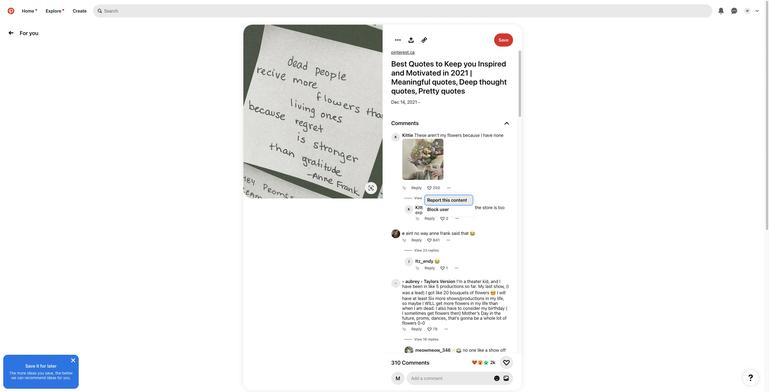 Task type: locate. For each thing, give the bounding box(es) containing it.
i right am
[[423, 301, 424, 306]]

for
[[40, 364, 46, 369], [57, 376, 62, 381]]

⎯⎯ view 18 replies
[[405, 337, 439, 342]]

in left than
[[486, 297, 489, 301]]

react image left the 1 button
[[441, 266, 445, 271]]

1 vertical spatial the
[[495, 311, 501, 316]]

explore link
[[41, 4, 68, 18]]

for left you.
[[57, 376, 62, 381]]

1 vertical spatial replies
[[428, 249, 439, 253]]

you down it
[[38, 371, 44, 376]]

kittie right kittie icon
[[403, 133, 414, 138]]

sometimes
[[405, 311, 427, 316]]

to inside i'm a theater kid, and i have been in like 5 productions so far. my last show, (i was a lead) i got like 20 bouquets of flowers 😵‍💫 i will have at least six more shows/productions in my life, so maybe i will get more flowers in my life than when i am dead. i also have to consider my birthday ( i sometimes get flowers then) mother's day in the future, proms, dances, that's gonna be a whole lot of flowers 0-0
[[458, 306, 462, 311]]

• right the • aubrey • taylors version icon
[[403, 280, 405, 284]]

😵‍💫
[[491, 291, 496, 296]]

0 horizontal spatial the
[[55, 371, 61, 376]]

0 vertical spatial like
[[429, 284, 435, 289]]

1 vertical spatial 2021
[[408, 100, 417, 105]]

like
[[429, 284, 435, 289], [436, 291, 443, 296], [478, 348, 485, 353]]

-
[[418, 100, 420, 105]]

so left maybe
[[403, 301, 407, 306]]

save inside save it for later the more ideas you save, the better we can recommend ideas for you.
[[25, 364, 35, 369]]

view
[[415, 196, 422, 201], [415, 249, 422, 253], [415, 338, 422, 342]]

kittie for kittie
[[416, 205, 427, 210]]

0 vertical spatial react image
[[428, 186, 432, 190]]

the right save,
[[55, 371, 61, 376]]

save up the inspired
[[499, 38, 509, 43]]

1 horizontal spatial •
[[421, 280, 423, 284]]

1 vertical spatial you
[[464, 59, 477, 68]]

0 vertical spatial to
[[436, 59, 443, 68]]

i left "(i"
[[500, 280, 501, 284]]

thought
[[480, 77, 507, 86]]

store
[[483, 205, 493, 210]]

mother's
[[463, 311, 480, 316]]

⎯⎯ for kittie
[[405, 196, 412, 201]]

⎯⎯ up meowmeow_346✨🍵 icon
[[405, 337, 412, 342]]

1y down e
[[403, 238, 406, 243]]

0 vertical spatial you
[[29, 30, 38, 36]]

no right aint
[[415, 231, 420, 236]]

2 view from the top
[[415, 249, 422, 253]]

1 vertical spatial like
[[436, 291, 443, 296]]

reply button down expensive
[[425, 216, 435, 221]]

have left none
[[484, 133, 493, 138]]

reply button for • aubrey • taylors version
[[412, 327, 422, 332]]

save
[[499, 38, 509, 43], [25, 364, 35, 369]]

0 vertical spatial 2021
[[451, 68, 469, 77]]

0 horizontal spatial 2
[[423, 196, 425, 201]]

like down 5
[[436, 291, 443, 296]]

1y
[[403, 186, 406, 190], [416, 216, 420, 221], [403, 238, 406, 243], [416, 266, 420, 271], [403, 327, 406, 332]]

reply button down aint
[[412, 238, 422, 243]]

1y for itz_endy
[[416, 266, 420, 271]]

2 vertical spatial you
[[38, 371, 44, 376]]

1 horizontal spatial of
[[503, 316, 507, 321]]

reply down 0-
[[412, 327, 422, 332]]

1 horizontal spatial no
[[463, 348, 468, 353]]

replies
[[426, 196, 437, 201], [428, 249, 439, 253], [428, 338, 439, 342]]

1 horizontal spatial the
[[475, 205, 482, 210]]

841 button
[[433, 238, 440, 243]]

itz_endy image
[[405, 258, 414, 267]]

1 vertical spatial react image
[[428, 238, 432, 243]]

select an emoji image
[[494, 376, 500, 382]]

0 vertical spatial comments
[[392, 120, 419, 126]]

reply button down 0-
[[412, 327, 422, 332]]

1 horizontal spatial for
[[57, 376, 62, 381]]

replies right 18 at the right bottom of the page
[[428, 338, 439, 342]]

gonna
[[461, 316, 473, 321]]

3 react image from the top
[[428, 327, 432, 332]]

i
[[481, 133, 482, 138], [500, 280, 501, 284], [426, 291, 427, 296], [498, 291, 499, 296], [423, 301, 424, 306], [414, 306, 416, 311], [436, 306, 437, 311], [403, 311, 404, 316]]

my
[[441, 133, 447, 138], [491, 297, 497, 301], [475, 301, 481, 306], [482, 306, 488, 311]]

1 ⎯⎯ from the top
[[405, 196, 412, 201]]

1 horizontal spatial like
[[436, 291, 443, 296]]

of right lot
[[503, 316, 507, 321]]

0 vertical spatial replies
[[426, 196, 437, 201]]

the right from
[[475, 205, 482, 210]]

i left got
[[426, 291, 427, 296]]

in up quotes
[[443, 68, 449, 77]]

2 • from the left
[[421, 280, 423, 284]]

• right "aubrey"
[[421, 280, 423, 284]]

my left life
[[475, 301, 481, 306]]

the inside i'm a theater kid, and i have been in like 5 productions so far. my last show, (i was a lead) i got like 20 bouquets of flowers 😵‍💫 i will have at least six more shows/productions in my life, so maybe i will get more flowers in my life than when i am dead. i also have to consider my birthday ( i sometimes get flowers then) mother's day in the future, proms, dances, that's gonna be a whole lot of flowers 0-0
[[495, 311, 501, 316]]

in
[[443, 68, 449, 77], [424, 284, 428, 289], [486, 297, 489, 301], [471, 301, 474, 306], [490, 311, 494, 316]]

1 horizontal spatial kittie link
[[416, 205, 427, 210]]

ideas down later
[[47, 376, 56, 381]]

user
[[440, 207, 449, 212]]

comments down meowmeow_346✨🍵 icon
[[402, 360, 430, 366]]

have
[[484, 133, 493, 138], [403, 284, 412, 289], [403, 297, 412, 301], [448, 306, 457, 311]]

you
[[29, 30, 38, 36], [464, 59, 477, 68], [38, 371, 44, 376]]

and inside "best quotes to keep you inspired and motivated in 2021 | meaningful quotes, deep thought quotes, pretty quotes"
[[392, 68, 405, 77]]

2 vertical spatial react image
[[428, 327, 432, 332]]

and
[[392, 68, 405, 77], [491, 280, 499, 284]]

view inside ⎯⎯ view 18 replies
[[415, 338, 422, 342]]

2 react image from the top
[[441, 266, 445, 271]]

view inside ⎯⎯ view 23 replies
[[415, 249, 422, 253]]

you right keep
[[464, 59, 477, 68]]

replies inside ⎯⎯ view 23 replies
[[428, 249, 439, 253]]

a right i'm
[[464, 280, 466, 284]]

future,
[[403, 316, 416, 321]]

1 vertical spatial save
[[25, 364, 35, 369]]

0 horizontal spatial kittie link
[[403, 133, 414, 138]]

Add a comment field
[[412, 377, 489, 382]]

meowmeow_346✨🍵 image
[[405, 347, 414, 356]]

😭 right itz_endy "link"
[[435, 259, 440, 264]]

5
[[437, 284, 439, 289]]

1y down future, at the right bottom of the page
[[403, 327, 406, 332]]

my
[[479, 284, 485, 289]]

1 horizontal spatial 😭
[[470, 231, 476, 236]]

reply down aint
[[412, 238, 422, 243]]

2 vertical spatial the
[[55, 371, 61, 376]]

0 vertical spatial of
[[470, 291, 474, 296]]

reply down expensive
[[425, 216, 435, 221]]

off
[[501, 348, 506, 353]]

no left one
[[463, 348, 468, 353]]

0 horizontal spatial of
[[470, 291, 474, 296]]

2 down user
[[446, 216, 449, 221]]

2 horizontal spatial like
[[478, 348, 485, 353]]

my down "😵‍💫"
[[491, 297, 497, 301]]

1 vertical spatial of
[[503, 316, 507, 321]]

get down will
[[428, 311, 434, 316]]

to down shows/productions
[[458, 306, 462, 311]]

the
[[9, 371, 16, 376]]

comments up kittie icon
[[392, 120, 419, 126]]

replies up "b"
[[426, 196, 437, 201]]

kittie these aren't my flowers because i have none
[[403, 133, 504, 138]]

14,
[[401, 100, 406, 105]]

kittie link right kittie icon
[[403, 133, 414, 138]]

0 horizontal spatial get
[[428, 311, 434, 316]]

1 view from the top
[[415, 196, 422, 201]]

and right kid, at the right
[[491, 280, 499, 284]]

view for kittie
[[415, 196, 422, 201]]

select a photo image
[[504, 376, 509, 382]]

flowers down comments "button"
[[448, 133, 462, 138]]

i left am
[[414, 306, 416, 311]]

view inside "⎯⎯ view 2 replies"
[[415, 196, 422, 201]]

i left also
[[436, 306, 437, 311]]

0 vertical spatial 2
[[423, 196, 425, 201]]

1 vertical spatial no
[[463, 348, 468, 353]]

1 horizontal spatial so
[[465, 284, 470, 289]]

0 horizontal spatial to
[[436, 59, 443, 68]]

view left 23
[[415, 249, 422, 253]]

1 horizontal spatial kittie
[[416, 205, 427, 210]]

• aubrey • taylors version
[[403, 280, 456, 284]]

birthday
[[489, 306, 505, 311]]

reply button
[[412, 186, 422, 190], [425, 216, 435, 221], [412, 238, 422, 243], [425, 266, 435, 271], [412, 327, 422, 332]]

⎯⎯ up kittie image
[[405, 196, 412, 201]]

my left than
[[482, 306, 488, 311]]

0 horizontal spatial •
[[403, 280, 405, 284]]

1 horizontal spatial ideas
[[47, 376, 56, 381]]

kittie link left "b"
[[416, 205, 427, 210]]

get right six
[[436, 301, 443, 306]]

0 vertical spatial view
[[415, 196, 422, 201]]

the inside no, buying them from the store is too expensive
[[475, 205, 482, 210]]

1 vertical spatial and
[[491, 280, 499, 284]]

1 horizontal spatial get
[[436, 301, 443, 306]]

ideas
[[27, 371, 37, 376], [47, 376, 56, 381]]

0 vertical spatial no
[[415, 231, 420, 236]]

report
[[428, 198, 442, 203]]

2 react image from the top
[[428, 238, 432, 243]]

•
[[403, 280, 405, 284], [421, 280, 423, 284]]

2 button
[[446, 216, 449, 221]]

quotes, down keep
[[432, 77, 458, 86]]

from
[[465, 205, 474, 210]]

2 vertical spatial view
[[415, 338, 422, 342]]

0 vertical spatial react image
[[441, 217, 445, 221]]

0 horizontal spatial and
[[392, 68, 405, 77]]

reply down itz_endy 😭
[[425, 266, 435, 271]]

1 horizontal spatial save
[[499, 38, 509, 43]]

0 vertical spatial and
[[392, 68, 405, 77]]

no
[[415, 231, 420, 236], [463, 348, 468, 353]]

1 vertical spatial view
[[415, 249, 422, 253]]

frank
[[441, 231, 451, 236]]

pretty
[[419, 86, 440, 95]]

0 vertical spatial get
[[436, 301, 443, 306]]

a right the be
[[481, 316, 483, 321]]

save button
[[495, 33, 513, 47], [495, 33, 513, 47]]

a left show
[[486, 348, 488, 353]]

been
[[413, 284, 423, 289]]

1 vertical spatial comments
[[402, 360, 430, 366]]

replies for itz_endy
[[428, 249, 439, 253]]

in right day
[[490, 311, 494, 316]]

kittie image
[[392, 133, 400, 142]]

0 vertical spatial kittie link
[[403, 133, 414, 138]]

so
[[465, 284, 470, 289], [403, 301, 407, 306]]

like right one
[[478, 348, 485, 353]]

like left 5
[[429, 284, 435, 289]]

😭 right that
[[470, 231, 476, 236]]

2021 left - at the top right of the page
[[408, 100, 417, 105]]

no,
[[432, 205, 438, 210]]

in inside "best quotes to keep you inspired and motivated in 2021 | meaningful quotes, deep thought quotes, pretty quotes"
[[443, 68, 449, 77]]

1 vertical spatial to
[[458, 306, 462, 311]]

quotes, up 14,
[[392, 86, 417, 95]]

a right was
[[412, 291, 414, 296]]

1 vertical spatial react image
[[441, 266, 445, 271]]

reply
[[412, 186, 422, 190], [425, 216, 435, 221], [412, 238, 422, 243], [425, 266, 435, 271], [412, 327, 422, 332]]

0 vertical spatial ⎯⎯
[[405, 196, 412, 201]]

2 ⎯⎯ from the top
[[405, 248, 412, 253]]

anne
[[430, 231, 439, 236]]

shows/productions
[[447, 297, 485, 301]]

kittie left "b"
[[416, 205, 427, 210]]

kittie image
[[405, 205, 414, 214]]

reply for e
[[412, 238, 422, 243]]

⎯⎯
[[405, 196, 412, 201], [405, 248, 412, 253], [405, 337, 412, 342]]

flowers down bouquets
[[455, 301, 470, 306]]

0 horizontal spatial 2021
[[408, 100, 417, 105]]

it
[[36, 364, 39, 369]]

0 vertical spatial 😭
[[470, 231, 476, 236]]

react image for kittie
[[441, 217, 445, 221]]

1y down expensive
[[416, 216, 420, 221]]

react image
[[428, 186, 432, 190], [428, 238, 432, 243], [428, 327, 432, 332]]

flowers left then)
[[435, 311, 450, 316]]

for right it
[[40, 364, 46, 369]]

79
[[433, 327, 438, 332]]

1 horizontal spatial and
[[491, 280, 499, 284]]

react image for itz_endy
[[428, 238, 432, 243]]

0 horizontal spatial so
[[403, 301, 407, 306]]

itz_endy 😭
[[416, 259, 440, 264]]

the left (
[[495, 311, 501, 316]]

replies right 23
[[428, 249, 439, 253]]

view up expensive
[[415, 196, 422, 201]]

said
[[452, 231, 460, 236]]

1 react image from the top
[[441, 217, 445, 221]]

replies inside "⎯⎯ view 2 replies"
[[426, 196, 437, 201]]

1y down itz_endy "link"
[[416, 266, 420, 271]]

view left 18 at the right bottom of the page
[[415, 338, 422, 342]]

block
[[428, 207, 439, 212]]

0
[[423, 321, 425, 326]]

0 horizontal spatial kittie
[[403, 133, 414, 138]]

841
[[433, 238, 440, 243]]

1 vertical spatial 2
[[446, 216, 449, 221]]

3 view from the top
[[415, 338, 422, 342]]

0 horizontal spatial for
[[40, 364, 46, 369]]

2 vertical spatial replies
[[428, 338, 439, 342]]

for you
[[20, 30, 38, 36]]

am
[[417, 306, 423, 311]]

0 horizontal spatial save
[[25, 364, 35, 369]]

0 horizontal spatial ideas
[[27, 371, 37, 376]]

too
[[499, 205, 505, 210]]

save for save it for later the more ideas you save, the better we can recommend ideas for you.
[[25, 364, 35, 369]]

2 left report
[[423, 196, 425, 201]]

1 vertical spatial get
[[428, 311, 434, 316]]

0 vertical spatial kittie
[[403, 133, 414, 138]]

1 vertical spatial ⎯⎯
[[405, 248, 412, 253]]

0 vertical spatial the
[[475, 205, 482, 210]]

1 vertical spatial 😭
[[435, 259, 440, 264]]

that
[[461, 231, 469, 236]]

⎯⎯ for itz_endy
[[405, 248, 412, 253]]

3 ⎯⎯ from the top
[[405, 337, 412, 342]]

Search text field
[[104, 4, 713, 18]]

bouquets
[[450, 291, 469, 296]]

show
[[489, 348, 500, 353]]

react image left the 79 button
[[428, 327, 432, 332]]

buying
[[439, 205, 453, 210]]

1 horizontal spatial to
[[458, 306, 462, 311]]

of down far.
[[470, 291, 474, 296]]

1 • from the left
[[403, 280, 405, 284]]

1 react image from the top
[[428, 186, 432, 190]]

react image left 2 button at bottom
[[441, 217, 445, 221]]

2 vertical spatial ⎯⎯
[[405, 337, 412, 342]]

1 horizontal spatial 2021
[[451, 68, 469, 77]]

⎯⎯ up the itz_endy icon in the bottom right of the page
[[405, 248, 412, 253]]

aubrey
[[406, 280, 420, 284]]

0 horizontal spatial 😭
[[435, 259, 440, 264]]

250 button
[[433, 186, 440, 190]]

react image left 250
[[428, 186, 432, 190]]

0 vertical spatial save
[[499, 38, 509, 43]]

replies for kittie
[[426, 196, 437, 201]]

have down was
[[403, 297, 412, 301]]

more inside save it for later the more ideas you save, the better we can recommend ideas for you.
[[17, 371, 26, 376]]

2 horizontal spatial the
[[495, 311, 501, 316]]

save left it
[[25, 364, 35, 369]]

to left keep
[[436, 59, 443, 68]]

consider
[[463, 306, 481, 311]]

e aint no way anne frank said that 😭
[[403, 231, 476, 236]]

1 vertical spatial kittie link
[[416, 205, 427, 210]]

so left far.
[[465, 284, 470, 289]]

ideas down it
[[27, 371, 37, 376]]

2021 left |
[[451, 68, 469, 77]]

1 vertical spatial kittie
[[416, 205, 427, 210]]

you right for
[[29, 30, 38, 36]]

and down pinterest.ca
[[392, 68, 405, 77]]

0 vertical spatial for
[[40, 364, 46, 369]]

reply button down itz_endy 😭
[[425, 266, 435, 271]]

b link
[[428, 205, 431, 210]]

e image
[[392, 230, 400, 239]]

i right because
[[481, 133, 482, 138]]

0 horizontal spatial like
[[429, 284, 435, 289]]

react image
[[441, 217, 445, 221], [441, 266, 445, 271]]

2 vertical spatial like
[[478, 348, 485, 353]]



Task type: vqa. For each thing, say whether or not it's contained in the screenshot.
(I
yes



Task type: describe. For each thing, give the bounding box(es) containing it.
save it for later the more ideas you save, the better we can recommend ideas for you.
[[9, 364, 73, 381]]

• aubrey • taylors version image
[[392, 280, 400, 288]]

you inside "best quotes to keep you inspired and motivated in 2021 | meaningful quotes, deep thought quotes, pretty quotes"
[[464, 59, 477, 68]]

life
[[483, 301, 488, 306]]

reply button for kittie
[[425, 216, 435, 221]]

one
[[469, 348, 477, 353]]

report this content
[[428, 198, 468, 203]]

1y for kittie
[[416, 216, 420, 221]]

expensive
[[416, 210, 436, 215]]

dances,
[[432, 316, 447, 321]]

whole
[[484, 316, 496, 321]]

taylors
[[424, 280, 439, 284]]

will
[[425, 301, 435, 306]]

https://i.pinimg.com/150x150/b4/c1/4e/b4c14e1fc76d28e6c131d145d7acdd64.jpg image
[[403, 139, 444, 180]]

notifications image
[[35, 9, 37, 11]]

1y for • aubrey • taylors version
[[403, 327, 406, 332]]

lot
[[497, 316, 502, 321]]

1 vertical spatial so
[[403, 301, 407, 306]]

for you button
[[18, 28, 41, 38]]

pinterest.ca
[[392, 50, 415, 55]]

save for save
[[499, 38, 509, 43]]

flowers down 'my'
[[475, 291, 490, 296]]

pinterest.ca link
[[392, 50, 415, 55]]

reply up "⎯⎯ view 2 replies"
[[412, 186, 422, 190]]

1y for e
[[403, 238, 406, 243]]

in right been
[[424, 284, 428, 289]]

react image for itz_endy
[[441, 266, 445, 271]]

them
[[454, 205, 464, 210]]

best quotes to keep you inspired and motivated in 2021 | meaningful quotes, deep thought quotes, pretty quotes
[[392, 59, 507, 95]]

create link
[[68, 4, 91, 18]]

|
[[471, 68, 472, 77]]

0-
[[418, 321, 423, 326]]

that's
[[449, 316, 460, 321]]

my right aren't
[[441, 133, 447, 138]]

motivated
[[406, 68, 441, 77]]

search icon image
[[98, 9, 102, 13]]

better
[[62, 371, 73, 376]]

deep
[[460, 77, 478, 86]]

meowmeow_346✨🍵
[[416, 348, 462, 353]]

we
[[11, 376, 16, 381]]

report this content menu item
[[425, 196, 473, 205]]

20
[[444, 291, 449, 296]]

flowers left 0-
[[403, 321, 417, 326]]

e link
[[403, 231, 405, 236]]

is
[[494, 205, 497, 210]]

kid,
[[483, 280, 490, 284]]

than
[[490, 301, 498, 306]]

these
[[415, 133, 427, 138]]

itz_endy
[[416, 259, 434, 264]]

expand icon image
[[505, 121, 509, 126]]

⎯⎯ view 23 replies
[[405, 248, 439, 253]]

save,
[[45, 371, 54, 376]]

notifications image
[[62, 9, 64, 11]]

comments button
[[392, 120, 509, 126]]

can
[[17, 376, 24, 381]]

will
[[500, 291, 506, 296]]

maria williams image
[[745, 8, 751, 14]]

meowmeow_346✨🍵 link
[[416, 347, 462, 354]]

later
[[47, 364, 57, 369]]

have up was
[[403, 284, 412, 289]]

and inside i'm a theater kid, and i have been in like 5 productions so far. my last show, (i was a lead) i got like 20 bouquets of flowers 😵‍💫 i will have at least six more shows/productions in my life, so maybe i will get more flowers in my life than when i am dead. i also have to consider my birthday ( i sometimes get flowers then) mother's day in the future, proms, dances, that's gonna be a whole lot of flowers 0-0
[[491, 280, 499, 284]]

i left sometimes
[[403, 311, 404, 316]]

1 horizontal spatial 2
[[446, 216, 449, 221]]

in up 'mother's'
[[471, 301, 474, 306]]

0 horizontal spatial no
[[415, 231, 420, 236]]

view for itz_endy
[[415, 249, 422, 253]]

mariaaawilliams image
[[392, 373, 405, 386]]

0 vertical spatial so
[[465, 284, 470, 289]]

1 vertical spatial for
[[57, 376, 62, 381]]

i'm a theater kid, and i have been in like 5 productions so far. my last show, (i was a lead) i got like 20 bouquets of flowers 😵‍💫 i will have at least six more shows/productions in my life, so maybe i will get more flowers in my life than when i am dead. i also have to consider my birthday ( i sometimes get flowers then) mother's day in the future, proms, dances, that's gonna be a whole lot of flowers 0-0
[[403, 280, 510, 326]]

far.
[[471, 284, 478, 289]]

kittie for kittie these aren't my flowers because i have none
[[403, 133, 414, 138]]

reaction image
[[504, 360, 510, 367]]

replies inside ⎯⎯ view 18 replies
[[428, 338, 439, 342]]

because
[[463, 133, 480, 138]]

content
[[452, 198, 468, 203]]

23
[[423, 249, 428, 253]]

310
[[392, 360, 401, 366]]

version
[[440, 280, 456, 284]]

productions
[[440, 284, 464, 289]]

when
[[403, 306, 413, 311]]

this
[[443, 198, 450, 203]]

reply button for itz_endy
[[425, 266, 435, 271]]

reply for kittie
[[425, 216, 435, 221]]

then)
[[451, 311, 461, 316]]

(
[[506, 306, 508, 311]]

you inside button
[[29, 30, 38, 36]]

for
[[20, 30, 28, 36]]

2021 inside "best quotes to keep you inspired and motivated in 2021 | meaningful quotes, deep thought quotes, pretty quotes"
[[451, 68, 469, 77]]

have right also
[[448, 306, 457, 311]]

dead.
[[424, 306, 435, 311]]

reply for • aubrey • taylors version
[[412, 327, 422, 332]]

1
[[446, 266, 448, 271]]

reply for itz_endy
[[425, 266, 435, 271]]

2k
[[491, 361, 496, 366]]

the inside save it for later the more ideas you save, the better we can recommend ideas for you.
[[55, 371, 61, 376]]

(i
[[507, 284, 509, 289]]

2 inside "⎯⎯ view 2 replies"
[[423, 196, 425, 201]]

you inside save it for later the more ideas you save, the better we can recommend ideas for you.
[[38, 371, 44, 376]]

maybe
[[408, 301, 422, 306]]

last
[[486, 284, 493, 289]]

0 horizontal spatial quotes,
[[392, 86, 417, 95]]

quotes
[[409, 59, 434, 68]]

life,
[[498, 297, 505, 301]]

recommend
[[25, 376, 46, 381]]

least
[[418, 297, 428, 301]]

to inside "best quotes to keep you inspired and motivated in 2021 | meaningful quotes, deep thought quotes, pretty quotes"
[[436, 59, 443, 68]]

also
[[438, 306, 447, 311]]

got
[[428, 291, 435, 296]]

block user
[[428, 207, 449, 212]]

quotes
[[441, 86, 466, 95]]

best
[[392, 59, 407, 68]]

b
[[428, 205, 431, 210]]

aint
[[406, 231, 414, 236]]

react image for kittie
[[428, 186, 432, 190]]

theater
[[468, 280, 482, 284]]

explore
[[46, 9, 61, 13]]

itz_endy link
[[416, 259, 434, 264]]

310 comments
[[392, 360, 430, 366]]

1 horizontal spatial quotes,
[[432, 77, 458, 86]]

i right "😵‍💫"
[[498, 291, 499, 296]]

keep
[[445, 59, 462, 68]]

none
[[494, 133, 504, 138]]

reply button for e
[[412, 238, 422, 243]]

inspired
[[478, 59, 507, 68]]

1y up "⎯⎯ view 2 replies"
[[403, 186, 406, 190]]

no, buying them from the store is too expensive
[[416, 205, 506, 215]]

reply button up "⎯⎯ view 2 replies"
[[412, 186, 422, 190]]

be
[[474, 316, 479, 321]]



